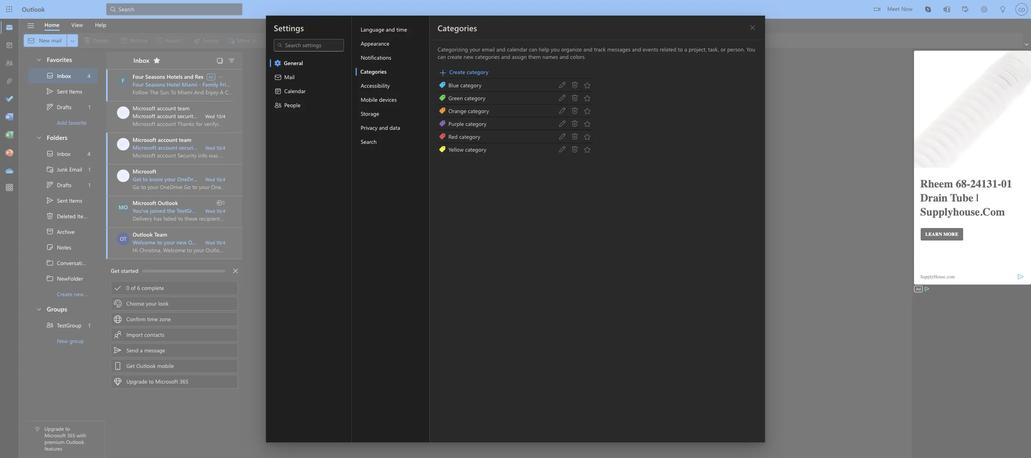 Task type: locate. For each thing, give the bounding box(es) containing it.
 button left green
[[438, 93, 447, 103]]

red category
[[449, 133, 481, 140]]

security for was
[[179, 144, 198, 151]]

3  button from the top
[[581, 105, 594, 117]]

excel image
[[5, 132, 13, 139]]

categories up categorizing
[[438, 22, 477, 33]]

dialog containing settings
[[0, 0, 1032, 459]]

 button for yellow category
[[438, 145, 447, 154]]

 inside orange category group
[[559, 107, 567, 115]]

create down  newfolder
[[57, 291, 72, 298]]

 button for yellow category
[[581, 143, 594, 156]]

1 vertical spatial  inbox
[[46, 150, 70, 158]]

1 right email
[[88, 166, 91, 173]]

create inside tree item
[[57, 291, 72, 298]]

5  from the top
[[439, 133, 446, 140]]

group right new
[[69, 337, 84, 345]]

 inside green category group
[[439, 94, 446, 102]]

get for get to know your onedrive – how to back up your pc and mobile
[[133, 176, 141, 183]]

history
[[90, 259, 107, 267]]

testgroup right the
[[177, 207, 202, 215]]

1 vertical spatial 365
[[67, 433, 75, 439]]

1 vertical spatial new
[[177, 239, 187, 246]]

and right email
[[497, 46, 506, 53]]

as
[[348, 37, 353, 44]]

1 four from the top
[[133, 73, 144, 80]]

4  from the top
[[584, 120, 592, 128]]

select a conversation checkbox for microsoft account security info was added
[[117, 138, 133, 151]]

 tree item
[[28, 84, 98, 99], [28, 193, 98, 208]]

inbox inside tree
[[57, 150, 70, 157]]

0 vertical spatial inbox
[[133, 56, 149, 64]]

1 vertical spatial  tree item
[[28, 177, 98, 193]]

3 wed 10/4 from the top
[[205, 176, 226, 183]]

inbox up  junk email at the top of the page
[[57, 150, 70, 157]]

1 horizontal spatial hotel
[[241, 81, 255, 88]]

folders tree item
[[28, 130, 98, 146]]

1  tree item from the top
[[28, 68, 98, 84]]

items up the favorite on the left top of the page
[[69, 88, 82, 95]]

2 wed 10/4 from the top
[[205, 145, 226, 151]]

 inside tree
[[46, 181, 54, 189]]

 for orange category
[[439, 107, 446, 115]]

 button inside "blue category" group
[[581, 79, 594, 91]]

microsoft outlook
[[133, 199, 178, 207]]

2 1 from the top
[[88, 166, 91, 173]]

upgrade
[[126, 378, 147, 386], [44, 426, 64, 433]]

 button inside yellow category group
[[557, 144, 569, 155]]

0 horizontal spatial categories
[[361, 68, 387, 75]]

0 vertical spatial  tree item
[[28, 99, 98, 115]]

1 vertical spatial  sent items
[[46, 197, 82, 204]]

miami
[[182, 81, 197, 88]]

outlook right premium
[[66, 439, 84, 446]]

1 vertical spatial  button
[[32, 130, 45, 145]]

 tree item up 'newfolder'
[[28, 255, 107, 271]]

 inside favorites tree item
[[36, 56, 42, 63]]

deleted
[[57, 212, 76, 220]]

message list no conversations selected list box
[[106, 69, 296, 458]]

outlook up 
[[22, 5, 45, 13]]

tree containing 
[[28, 146, 107, 302]]

2  tree item from the top
[[28, 177, 98, 193]]

1 wed 10/4 from the top
[[205, 113, 226, 119]]

0 vertical spatial  drafts
[[46, 103, 71, 111]]

 tree item
[[28, 99, 98, 115], [28, 177, 98, 193]]

inbox down favorites tree item
[[57, 72, 71, 79]]

red category group
[[438, 130, 594, 143]]

1  from the top
[[36, 56, 42, 63]]

category down the categories
[[467, 68, 489, 76]]

1  button from the top
[[557, 80, 569, 91]]

 button inside "blue category" group
[[569, 80, 581, 91]]

0 vertical spatial time
[[397, 26, 407, 33]]

 button
[[226, 55, 238, 66]]

0 horizontal spatial new
[[74, 291, 84, 298]]

time up appearance button
[[397, 26, 407, 33]]

4 down favorites tree item
[[87, 72, 91, 79]]

 button inside favorites tree item
[[32, 52, 45, 67]]

 button for orange category
[[557, 105, 569, 116]]

 button for blue category
[[557, 80, 569, 91]]

items
[[69, 88, 82, 95], [69, 197, 82, 204], [77, 212, 90, 220]]

 left blue at the left
[[439, 81, 446, 89]]

 button inside yellow category group
[[438, 145, 447, 154]]

6  from the top
[[584, 146, 592, 154]]

2  tree item from the top
[[28, 146, 98, 162]]

 button
[[581, 79, 594, 91], [581, 92, 594, 104], [581, 105, 594, 117], [581, 117, 594, 130], [581, 130, 594, 143], [581, 143, 594, 156]]

category for green category
[[465, 94, 486, 102]]

1 vertical spatial mt
[[119, 140, 127, 148]]

6  from the top
[[559, 145, 567, 153]]

0 vertical spatial 
[[46, 259, 54, 267]]

microsoft inside upgrade to microsoft 365 with premium outlook features
[[44, 433, 66, 439]]

 inside groups tree item
[[36, 306, 42, 312]]

get left started
[[111, 267, 120, 275]]

2  sent items from the top
[[46, 197, 82, 204]]

 button inside green category group
[[557, 92, 569, 103]]


[[318, 37, 325, 44]]

1  from the top
[[46, 87, 54, 95]]

 button inside groups tree item
[[32, 302, 45, 317]]

new group
[[57, 337, 84, 345]]

0 vertical spatial security
[[178, 112, 196, 120]]

started
[[121, 267, 139, 275]]

4 up  tree item on the left of the page
[[87, 150, 91, 157]]

account
[[157, 105, 176, 112], [157, 112, 176, 120], [158, 136, 178, 144], [158, 144, 178, 151], [222, 239, 242, 246]]

upgrade right 
[[126, 378, 147, 386]]

 left groups
[[36, 306, 42, 312]]

0 horizontal spatial ad
[[209, 74, 213, 79]]

 button inside "blue category" group
[[557, 80, 569, 91]]

home
[[44, 21, 60, 28]]

mobile right the pc
[[278, 176, 296, 183]]

 button
[[557, 80, 569, 91], [557, 92, 569, 103], [557, 105, 569, 116], [557, 118, 569, 129], [557, 131, 569, 142], [557, 144, 569, 155]]

 button inside purple category group
[[581, 117, 594, 130]]

 button inside green category group
[[581, 92, 594, 104]]

 button inside orange category group
[[438, 106, 447, 116]]

0 vertical spatial group
[[203, 207, 218, 215]]

5  button from the top
[[438, 132, 447, 141]]

2 vertical spatial items
[[77, 212, 90, 220]]

 button for blue category
[[569, 80, 581, 91]]

2 wed from the top
[[205, 145, 215, 151]]

4 inside tree
[[87, 150, 91, 157]]

 up add favorite tree item
[[46, 103, 54, 111]]

 for 
[[46, 181, 54, 189]]


[[46, 244, 54, 251]]

 inside green category group
[[559, 94, 567, 102]]

 button for green category
[[438, 93, 447, 103]]

1 hotel from the left
[[167, 81, 180, 88]]

drafts down  junk email at the top of the page
[[57, 181, 71, 189]]

categorizing your email and calendar can help you organize and track messages and events related to a project, task, or person. you can create new categories and assign them names and colors.
[[438, 46, 756, 60]]


[[274, 73, 282, 81]]

 button for red category
[[438, 132, 447, 141]]

wed for outlook.com
[[205, 240, 215, 246]]

0 vertical spatial upgrade
[[126, 378, 147, 386]]

 for blue category
[[584, 81, 592, 89]]

purple category
[[449, 120, 487, 127]]

favorites tree
[[28, 49, 98, 130]]

5  from the top
[[584, 133, 592, 141]]

 inside 'tree item'
[[46, 212, 54, 220]]

family
[[203, 81, 219, 88]]

Search settings search field
[[283, 41, 336, 49]]

4  button from the top
[[581, 117, 594, 130]]

1 vertical spatial select a conversation checkbox
[[117, 138, 133, 151]]

1 wed from the top
[[205, 113, 215, 119]]

your left email
[[470, 46, 481, 53]]

 tree item for 
[[28, 177, 98, 193]]

1 vertical spatial drafts
[[57, 181, 71, 189]]

storage
[[361, 110, 379, 117]]

 button inside orange category group
[[581, 105, 594, 117]]

features
[[44, 446, 62, 452]]

0 vertical spatial four
[[133, 73, 144, 80]]

1 vertical spatial microsoft account team
[[133, 136, 192, 144]]

 for folders
[[36, 134, 42, 141]]

 inside "blue category" group
[[584, 81, 592, 89]]

1 vertical spatial time
[[147, 316, 158, 323]]

1 sent from the top
[[57, 88, 68, 95]]

microsoft
[[133, 105, 156, 112], [133, 112, 156, 120], [133, 136, 156, 144], [133, 144, 156, 151], [133, 168, 156, 175], [133, 199, 156, 207], [155, 378, 178, 386], [44, 433, 66, 439]]

onedrive image
[[5, 167, 13, 175]]

 inside red category group
[[559, 132, 567, 140]]

mt inside microsoft account team image
[[119, 140, 127, 148]]

group down how
[[203, 207, 218, 215]]

1 horizontal spatial create
[[450, 68, 466, 76]]

1 horizontal spatial categories
[[438, 22, 477, 33]]

 button inside orange category group
[[569, 105, 581, 116]]

2  from the top
[[46, 181, 54, 189]]

category inside group
[[468, 107, 489, 115]]

testgroup
[[177, 207, 202, 215], [57, 322, 81, 329]]


[[46, 165, 54, 173]]

1 vertical spatial group
[[69, 337, 84, 345]]

1 vertical spatial security
[[179, 144, 198, 151]]

 up  at the left top
[[46, 150, 54, 158]]

0 vertical spatial  tree item
[[28, 84, 98, 99]]

 inbox for first  tree item from the top of the page
[[46, 72, 71, 80]]

categories tab panel
[[430, 16, 766, 443]]


[[228, 57, 236, 65]]

team
[[178, 105, 190, 112], [179, 136, 192, 144]]

four seasons hotels and resorts image
[[117, 75, 129, 87]]

2 horizontal spatial new
[[464, 53, 474, 60]]

language and time button
[[356, 23, 430, 37]]

5 wed from the top
[[205, 240, 215, 246]]

0 vertical spatial 
[[46, 87, 54, 95]]

2 vertical spatial  button
[[32, 302, 45, 317]]

 for 
[[46, 103, 54, 111]]

 sent items up  'tree item'
[[46, 197, 82, 204]]

2 vertical spatial 
[[36, 306, 42, 312]]

and left events
[[633, 46, 642, 53]]

a
[[685, 46, 688, 53], [140, 347, 143, 354]]

1 vertical spatial four
[[133, 81, 144, 88]]

 button for green category
[[581, 92, 594, 104]]

0 vertical spatial get
[[133, 176, 141, 183]]

1 4 from the top
[[87, 72, 91, 79]]

 for purple category
[[439, 120, 446, 128]]

 down groups
[[46, 322, 54, 329]]

related
[[660, 46, 677, 53]]

4  from the top
[[559, 120, 567, 127]]

to left know
[[143, 176, 148, 183]]

1 vertical spatial 
[[36, 134, 42, 141]]

language
[[361, 26, 385, 33]]

2 microsoft account team from the top
[[133, 136, 192, 144]]

 tree item down conversation
[[28, 271, 98, 286]]

appearance
[[361, 40, 390, 47]]

to down team
[[157, 239, 162, 246]]

6  from the top
[[439, 146, 446, 153]]

 inside settings tab list
[[274, 101, 282, 109]]

1 vertical spatial ad
[[917, 286, 922, 292]]

 for red category
[[559, 132, 567, 140]]

1 vertical spatial seasons
[[145, 81, 165, 88]]

2  button from the top
[[569, 92, 581, 103]]

1 vertical spatial sent
[[57, 197, 68, 204]]

sent inside the favorites tree
[[57, 88, 68, 95]]

 inside tree
[[46, 197, 54, 204]]

hotel down four seasons hotels and resorts
[[167, 81, 180, 88]]

 button left the orange at the top left
[[438, 106, 447, 116]]

0 vertical spatial  button
[[32, 52, 45, 67]]

 tree item down favorites
[[28, 68, 98, 84]]

1 horizontal spatial 
[[274, 101, 282, 109]]

microsoft image
[[117, 170, 130, 182]]

items inside  deleted items
[[77, 212, 90, 220]]

 drafts down the junk
[[46, 181, 71, 189]]

2 vertical spatial get
[[126, 363, 135, 370]]

 sent items down favorites tree item
[[46, 87, 82, 95]]

get started
[[111, 267, 139, 275]]

 button left folders
[[32, 130, 45, 145]]

 tree item
[[28, 255, 107, 271], [28, 271, 98, 286]]

category inside  create category
[[467, 68, 489, 76]]

1 horizontal spatial a
[[685, 46, 688, 53]]

 tree item
[[28, 318, 98, 333]]

 tree item
[[28, 208, 98, 224]]

1 vertical spatial inbox
[[57, 72, 71, 79]]

 drafts inside the favorites tree
[[46, 103, 71, 111]]

team for was
[[179, 136, 192, 144]]

drafts up add favorite tree item
[[57, 103, 71, 111]]

Select a conversation checkbox
[[117, 107, 133, 119], [117, 138, 133, 151]]

info
[[198, 112, 207, 120], [200, 144, 210, 151]]

1 drafts from the top
[[57, 103, 71, 111]]

1 horizontal spatial new
[[177, 239, 187, 246]]

10/4
[[216, 113, 226, 119], [216, 145, 226, 151], [216, 176, 226, 183], [216, 208, 226, 214], [216, 240, 226, 246]]

mobile devices button
[[356, 93, 430, 107]]

4 1 from the top
[[88, 322, 91, 329]]

 for green category
[[439, 94, 446, 102]]

ad left set your advertising preferences icon on the right of the page
[[917, 286, 922, 292]]

0 vertical spatial new
[[464, 53, 474, 60]]

1 vertical spatial 
[[46, 197, 54, 204]]

new left outlook.com
[[177, 239, 187, 246]]

 inside purple category group
[[559, 120, 567, 127]]

2  from the top
[[559, 94, 567, 102]]

appearance button
[[356, 37, 430, 51]]

sent inside tree
[[57, 197, 68, 204]]

 inside yellow category group
[[584, 146, 592, 154]]

1 vertical spatial categories
[[361, 68, 387, 75]]

6  button from the top
[[581, 143, 594, 156]]

more apps image
[[5, 184, 13, 192]]

 inside purple category group
[[584, 120, 592, 128]]

four for four seasons hotels and resorts
[[133, 73, 144, 80]]

 button inside red category group
[[438, 132, 447, 141]]

 button left favorites
[[32, 52, 45, 67]]

1  button from the top
[[438, 80, 447, 90]]

2 four from the top
[[133, 81, 144, 88]]

 down favorites
[[46, 87, 54, 95]]

 button for orange category
[[581, 105, 594, 117]]

outlook up the
[[158, 199, 178, 207]]

 button inside green category group
[[438, 93, 447, 103]]

four for four seasons hotel miami - family friendly hotel
[[133, 81, 144, 88]]

and up appearance button
[[386, 26, 395, 33]]

1  from the top
[[46, 103, 54, 111]]

 left purple
[[439, 120, 446, 128]]

get to know your onedrive – how to back up your pc and mobile
[[133, 176, 296, 183]]

0 vertical spatial 
[[36, 56, 42, 63]]

10/4 for outlook.com
[[216, 240, 226, 246]]

2  from the top
[[584, 94, 592, 102]]

1  from the top
[[559, 81, 567, 89]]

0 vertical spatial categories
[[438, 22, 477, 33]]

testgroup up new group
[[57, 322, 81, 329]]

Select a conversation checkbox
[[117, 201, 133, 214]]

microsoft account team for microsoft account security info was added
[[133, 136, 192, 144]]

mo
[[119, 204, 128, 211]]

categories button
[[356, 65, 430, 79]]

project,
[[689, 46, 707, 53]]

2 4 from the top
[[87, 150, 91, 157]]

junk
[[57, 166, 68, 173]]

people
[[284, 101, 301, 109]]

0 vertical spatial drafts
[[57, 103, 71, 111]]

seasons down 
[[145, 73, 165, 80]]

 tree item for 
[[28, 99, 98, 115]]

how
[[206, 176, 218, 183]]

mt up microsoft account team image
[[119, 109, 127, 116]]

1 vertical spatial 
[[46, 150, 54, 158]]

tab list
[[39, 19, 112, 31]]

0 vertical spatial mt
[[119, 109, 127, 116]]

seasons for hotels
[[145, 73, 165, 80]]

security left was on the top
[[179, 144, 198, 151]]

upgrade for upgrade to microsoft 365
[[126, 378, 147, 386]]

0 vertical spatial  inbox
[[46, 72, 71, 80]]

 left yellow
[[439, 146, 446, 153]]

and left 'data'
[[379, 124, 388, 132]]


[[274, 87, 282, 95]]

 for blue category
[[439, 81, 446, 89]]

category up orange category at left
[[465, 94, 486, 102]]

 tree item
[[28, 68, 98, 84], [28, 146, 98, 162]]

 button
[[438, 80, 447, 90], [438, 93, 447, 103], [438, 106, 447, 116], [438, 119, 447, 128], [438, 132, 447, 141], [438, 145, 447, 154]]

create
[[448, 53, 462, 60]]

1 select a conversation checkbox from the top
[[117, 107, 133, 119]]

1 horizontal spatial group
[[203, 207, 218, 215]]

category for purple category
[[466, 120, 487, 127]]

mt for microsoft account security info verification
[[119, 109, 127, 116]]

 tree item down favorites tree item
[[28, 84, 98, 99]]

2  from the top
[[36, 134, 42, 141]]

microsoft account team for microsoft account security info verification
[[133, 105, 190, 112]]

green category group
[[438, 91, 594, 104]]

 for yellow category
[[439, 146, 446, 153]]

 for red category
[[584, 133, 592, 141]]

outlook up welcome on the left bottom of page
[[133, 231, 153, 238]]

categories
[[475, 53, 500, 60]]

hotel right 'friendly'
[[241, 81, 255, 88]]

1  button from the top
[[581, 79, 594, 91]]

application
[[0, 0, 1032, 459]]

 button inside red category group
[[581, 130, 594, 143]]

microsoft account team image
[[117, 107, 130, 119]]

5  button from the top
[[581, 130, 594, 143]]

 down  at the left top
[[46, 181, 54, 189]]

general
[[284, 59, 303, 67]]

 button inside red category group
[[569, 131, 581, 142]]

inbox heading
[[123, 52, 163, 69]]

1 vertical spatial 
[[46, 275, 54, 283]]

tree
[[28, 146, 107, 302]]

upgrade inside message list no conversations selected list box
[[126, 378, 147, 386]]

2  drafts from the top
[[46, 181, 71, 189]]

get
[[133, 176, 141, 183], [111, 267, 120, 275], [126, 363, 135, 370]]

2 drafts from the top
[[57, 181, 71, 189]]

2  from the top
[[46, 197, 54, 204]]

 button for orange category
[[569, 105, 581, 116]]

category for yellow category
[[465, 146, 487, 153]]

0 vertical spatial microsoft account team
[[133, 105, 190, 112]]

search button
[[356, 135, 430, 149]]

2 seasons from the top
[[145, 81, 165, 88]]

and inside button
[[386, 26, 395, 33]]

 button inside the "folders" tree item
[[32, 130, 45, 145]]

privacy
[[361, 124, 378, 132]]

track
[[594, 46, 606, 53]]

group
[[203, 207, 218, 215], [69, 337, 84, 345]]

 tree item up add
[[28, 99, 98, 115]]

categorizing
[[438, 46, 468, 53]]

colors.
[[571, 53, 586, 60]]

1 vertical spatial  drafts
[[46, 181, 71, 189]]

6  button from the top
[[569, 144, 581, 155]]

 button for purple category
[[557, 118, 569, 129]]

to left with
[[65, 426, 70, 433]]

 inside "blue category" group
[[559, 81, 567, 89]]

inbox 
[[133, 56, 161, 64]]

wed 10/4 for group
[[205, 208, 226, 214]]

1 vertical spatial upgrade
[[44, 426, 64, 433]]

5  button from the top
[[569, 131, 581, 142]]

get right microsoft image
[[133, 176, 141, 183]]

send a message
[[126, 347, 165, 354]]

create new folder tree item
[[28, 286, 100, 302]]

to for upgrade to microsoft 365 with premium outlook features
[[65, 426, 70, 433]]

1 horizontal spatial upgrade
[[126, 378, 147, 386]]

0 horizontal spatial testgroup
[[57, 322, 81, 329]]

 for purple category
[[559, 120, 567, 127]]

select a conversation checkbox up m
[[117, 138, 133, 151]]

inbox inside the favorites tree
[[57, 72, 71, 79]]

2 sent from the top
[[57, 197, 68, 204]]

0 horizontal spatial hotel
[[167, 81, 180, 88]]

2  inbox from the top
[[46, 150, 70, 158]]

2  tree item from the top
[[28, 271, 98, 286]]

3  from the top
[[559, 107, 567, 115]]

1 microsoft account team from the top
[[133, 105, 190, 112]]

 button left purple
[[438, 119, 447, 128]]

1 vertical spatial 4
[[87, 150, 91, 157]]

4  button from the top
[[569, 118, 581, 129]]

 button inside orange category group
[[557, 105, 569, 116]]

-
[[199, 81, 201, 88]]

0 horizontal spatial 365
[[67, 433, 75, 439]]

 for yellow category
[[584, 146, 592, 154]]

can left the create
[[438, 53, 446, 60]]

2  button from the top
[[557, 92, 569, 103]]


[[114, 331, 122, 339]]

a inside list box
[[140, 347, 143, 354]]

 mark all as read
[[318, 37, 365, 44]]

1 vertical spatial 
[[46, 181, 54, 189]]

3  from the top
[[439, 107, 446, 115]]

ad up the family
[[209, 74, 213, 79]]

2 vertical spatial inbox
[[57, 150, 70, 157]]

 up  'tree item'
[[46, 197, 54, 204]]

 inside green category group
[[571, 94, 579, 102]]

6  button from the top
[[557, 144, 569, 155]]

drafts inside the favorites tree
[[57, 103, 71, 111]]

1 vertical spatial create
[[57, 291, 72, 298]]

2  from the top
[[46, 150, 54, 158]]


[[46, 228, 54, 236]]

1 right  testgroup
[[88, 322, 91, 329]]

2  button from the top
[[438, 93, 447, 103]]

 inside yellow category group
[[559, 145, 567, 153]]

 inside yellow category group
[[571, 145, 579, 153]]


[[27, 22, 35, 30]]

0 horizontal spatial a
[[140, 347, 143, 354]]

get for get outlook mobile
[[126, 363, 135, 370]]

365 inside upgrade to microsoft 365 with premium outlook features
[[67, 433, 75, 439]]

 button
[[23, 19, 39, 32]]

four seasons hotel miami - family friendly hotel
[[133, 81, 255, 88]]

1 vertical spatial get
[[111, 267, 120, 275]]

tab list containing home
[[39, 19, 112, 31]]

document containing settings
[[0, 0, 1032, 459]]

four right "f"
[[133, 73, 144, 80]]

1 inside  tree item
[[88, 322, 91, 329]]

3  button from the top
[[557, 105, 569, 116]]

items up  deleted items
[[69, 197, 82, 204]]

3  button from the top
[[32, 302, 45, 317]]

4  from the top
[[439, 120, 446, 128]]

get for get started
[[111, 267, 120, 275]]

team up microsoft account security info verification
[[178, 105, 190, 112]]

1  from the top
[[439, 81, 446, 89]]

files image
[[5, 78, 13, 85]]

 inside purple category group
[[571, 120, 579, 127]]

3  from the top
[[36, 306, 42, 312]]

get right 
[[126, 363, 135, 370]]

1 vertical spatial mobile
[[157, 363, 174, 370]]

 inside red category group
[[584, 133, 592, 141]]

365
[[180, 378, 189, 386], [67, 433, 75, 439]]

to inside upgrade to microsoft 365 with premium outlook features
[[65, 426, 70, 433]]

new inside the categorizing your email and calendar can help you organize and track messages and events related to a project, task, or person. you can create new categories and assign them names and colors.
[[464, 53, 474, 60]]

 button for groups
[[32, 302, 45, 317]]

0 vertical spatial a
[[685, 46, 688, 53]]

1 horizontal spatial testgroup
[[177, 207, 202, 215]]

 tree item down the junk
[[28, 177, 98, 193]]

1  from the top
[[584, 81, 592, 89]]

0 vertical spatial  sent items
[[46, 87, 82, 95]]

mobile
[[278, 176, 296, 183], [157, 363, 174, 370]]

5  button from the top
[[557, 131, 569, 142]]


[[46, 72, 54, 80], [46, 150, 54, 158]]

 inside tree item
[[46, 322, 54, 329]]

to down get outlook mobile
[[149, 378, 154, 386]]

 inside orange category group
[[439, 107, 446, 115]]

category down red category
[[465, 146, 487, 153]]

0 vertical spatial seasons
[[145, 73, 165, 80]]

 drafts inside tree
[[46, 181, 71, 189]]

 button left groups
[[32, 302, 45, 317]]

 button
[[747, 21, 759, 34]]

security up microsoft account security info was added
[[178, 112, 196, 120]]

10/4 for onedrive
[[216, 176, 226, 183]]

1 mt from the top
[[119, 109, 127, 116]]

4 inside the favorites tree
[[87, 72, 91, 79]]

1 1 from the top
[[88, 103, 91, 111]]

0 vertical spatial 
[[46, 72, 54, 80]]

3  button from the top
[[438, 106, 447, 116]]

2  from the top
[[439, 94, 446, 102]]

2 select a conversation checkbox from the top
[[117, 138, 133, 151]]

1 horizontal spatial 365
[[180, 378, 189, 386]]

added
[[222, 144, 238, 151]]

 button inside yellow category group
[[569, 144, 581, 155]]

 inside red category group
[[571, 132, 579, 140]]

category up 'green category'
[[461, 81, 482, 89]]

0 vertical spatial items
[[69, 88, 82, 95]]

1 vertical spatial team
[[179, 136, 192, 144]]

1 vertical spatial  tree item
[[28, 193, 98, 208]]

 for  newfolder
[[46, 275, 54, 283]]

category down orange category at left
[[466, 120, 487, 127]]

 button inside purple category group
[[438, 119, 447, 128]]

 for red category
[[439, 133, 446, 140]]

1 horizontal spatial mobile
[[278, 176, 296, 183]]

new inside message list no conversations selected list box
[[177, 239, 187, 246]]

 for yellow category
[[571, 145, 579, 153]]

5 wed 10/4 from the top
[[205, 240, 226, 246]]

to right related
[[678, 46, 683, 53]]

0 vertical spatial team
[[178, 105, 190, 112]]

upgrade for upgrade to microsoft 365 with premium outlook features
[[44, 426, 64, 433]]

1 vertical spatial  tree item
[[28, 146, 98, 162]]

 button inside red category group
[[557, 131, 569, 142]]

hotel
[[167, 81, 180, 88], [241, 81, 255, 88]]

sent up  'tree item'
[[57, 197, 68, 204]]

2 vertical spatial new
[[74, 291, 84, 298]]

 for favorites
[[36, 56, 42, 63]]

2  button from the top
[[32, 130, 45, 145]]

0 horizontal spatial upgrade
[[44, 426, 64, 433]]

 left red
[[439, 133, 446, 140]]

 inside the "folders" tree item
[[36, 134, 42, 141]]

drafts for 
[[57, 103, 71, 111]]

1  button from the top
[[569, 80, 581, 91]]

your right up
[[247, 176, 258, 183]]

0 vertical spatial 
[[274, 101, 282, 109]]

privacy and data
[[361, 124, 400, 132]]

 for  testgroup
[[46, 322, 54, 329]]

0 vertical spatial sent
[[57, 88, 68, 95]]

all
[[341, 37, 346, 44]]

 for red category
[[571, 132, 579, 140]]

dialog
[[0, 0, 1032, 459]]

1  inbox from the top
[[46, 72, 71, 80]]

 button for orange category
[[438, 106, 447, 116]]

1  tree item from the top
[[28, 255, 107, 271]]

0 vertical spatial 365
[[180, 378, 189, 386]]

1  tree item from the top
[[28, 84, 98, 99]]

friendly
[[220, 81, 240, 88]]

 inside yellow category group
[[439, 146, 446, 153]]

 left 'newfolder'
[[46, 275, 54, 283]]

1  tree item from the top
[[28, 99, 98, 115]]

 inbox inside the favorites tree
[[46, 72, 71, 80]]

items right deleted
[[77, 212, 90, 220]]

was
[[211, 144, 220, 151]]

settings heading
[[274, 22, 304, 33]]

2  from the top
[[46, 275, 54, 283]]

 for orange category
[[559, 107, 567, 115]]

 left folders
[[36, 134, 42, 141]]

time left zone
[[147, 316, 158, 323]]

 left the orange at the top left
[[439, 107, 446, 115]]

favorite
[[68, 119, 87, 126]]


[[559, 81, 567, 89], [559, 94, 567, 102], [559, 107, 567, 115], [559, 120, 567, 127], [559, 132, 567, 140], [559, 145, 567, 153]]

of
[[131, 284, 136, 292]]

1 seasons from the top
[[145, 73, 165, 80]]

0 vertical spatial testgroup
[[177, 207, 202, 215]]

0 vertical spatial 
[[46, 103, 54, 111]]

and left track on the top of the page
[[584, 46, 593, 53]]

4  button from the top
[[438, 119, 447, 128]]

four seasons hotels and resorts
[[133, 73, 213, 80]]

blue category
[[449, 81, 482, 89]]

 for yellow category
[[559, 145, 567, 153]]

outlook team
[[133, 231, 167, 238]]

1  sent items from the top
[[46, 87, 82, 95]]

 inside "blue category" group
[[571, 81, 579, 89]]

4  button from the top
[[557, 118, 569, 129]]

info for verification
[[198, 112, 207, 120]]

4 wed 10/4 from the top
[[205, 208, 226, 214]]

1  drafts from the top
[[46, 103, 71, 111]]

upgrade inside upgrade to microsoft 365 with premium outlook features
[[44, 426, 64, 433]]

1  from the top
[[46, 72, 54, 80]]

1  from the top
[[46, 259, 54, 267]]

 button inside "blue category" group
[[438, 80, 447, 90]]

3  button from the top
[[569, 105, 581, 116]]

2  button from the top
[[581, 92, 594, 104]]

drafts inside tree
[[57, 181, 71, 189]]

 inside orange category group
[[571, 107, 579, 115]]

team for verification
[[178, 105, 190, 112]]

0 vertical spatial info
[[198, 112, 207, 120]]

 testgroup
[[46, 322, 81, 329]]

info left was on the top
[[200, 144, 210, 151]]

1  button from the top
[[32, 52, 45, 67]]

and right the pc
[[268, 176, 277, 183]]

2  tree item from the top
[[28, 193, 98, 208]]

1 vertical spatial 
[[46, 322, 54, 329]]

4 wed from the top
[[205, 208, 215, 214]]


[[46, 259, 54, 267], [46, 275, 54, 283]]

 down favorites
[[46, 72, 54, 80]]

 button for red category
[[581, 130, 594, 143]]

 inside purple category group
[[439, 120, 446, 128]]

0 vertical spatial select a conversation checkbox
[[117, 107, 133, 119]]

0 vertical spatial mobile
[[278, 176, 296, 183]]

1 vertical spatial a
[[140, 347, 143, 354]]

security
[[178, 112, 196, 120], [179, 144, 198, 151]]

read
[[354, 37, 365, 44]]

 sent items inside the favorites tree
[[46, 87, 82, 95]]

 inbox up the junk
[[46, 150, 70, 158]]

6  button from the top
[[438, 145, 447, 154]]

microsoft account team up microsoft account security info verification
[[133, 105, 190, 112]]

you
[[747, 46, 756, 53]]

add
[[57, 119, 67, 126]]

categories element
[[438, 46, 758, 156]]

0 horizontal spatial time
[[147, 316, 158, 323]]

3  from the top
[[584, 107, 592, 115]]

2 mt from the top
[[119, 140, 127, 148]]

document
[[0, 0, 1032, 459]]



Task type: vqa. For each thing, say whether or not it's contained in the screenshot.


Task type: describe. For each thing, give the bounding box(es) containing it.
 for  conversation history
[[46, 259, 54, 267]]

outlook team image
[[117, 233, 130, 245]]

choose
[[126, 300, 145, 308]]

microsoft account team image
[[117, 138, 130, 151]]


[[114, 363, 122, 370]]

 tree item
[[28, 240, 98, 255]]

message list section
[[106, 50, 296, 458]]

your inside the categorizing your email and calendar can help you organize and track messages and events related to a project, task, or person. you can create new categories and assign them names and colors.
[[470, 46, 481, 53]]

category for orange category
[[468, 107, 489, 115]]

 for orange category
[[571, 107, 579, 115]]

new inside tree item
[[74, 291, 84, 298]]

 for green category
[[559, 94, 567, 102]]

orange category group
[[438, 104, 594, 117]]

to do image
[[5, 96, 13, 103]]

contacts
[[144, 331, 165, 339]]


[[217, 57, 224, 64]]

ot
[[120, 235, 127, 243]]

 button
[[151, 54, 163, 67]]

 for green category
[[571, 94, 579, 102]]

security for verification
[[178, 112, 196, 120]]

people image
[[5, 60, 13, 68]]

import
[[126, 331, 143, 339]]

powerpoint image
[[5, 149, 13, 157]]

language and time
[[361, 26, 407, 33]]

3 1 from the top
[[88, 181, 91, 189]]

 for green category
[[584, 94, 592, 102]]

microsoft outlook image
[[117, 201, 130, 214]]

group inside tree item
[[69, 337, 84, 345]]

new group tree item
[[28, 333, 98, 349]]


[[114, 378, 122, 386]]

outlook down send a message
[[136, 363, 156, 370]]

 tree item
[[28, 162, 98, 177]]

email
[[69, 166, 82, 173]]

 inside tree
[[46, 150, 54, 158]]

your left look
[[146, 300, 157, 308]]

wed for verification
[[205, 113, 215, 119]]

person.
[[728, 46, 746, 53]]


[[153, 57, 161, 64]]

confirm
[[126, 316, 146, 323]]

 inside the favorites tree
[[46, 72, 54, 80]]

time inside message list no conversations selected list box
[[147, 316, 158, 323]]

 button for folders
[[32, 130, 45, 145]]

help button
[[89, 19, 112, 31]]

set your advertising preferences image
[[925, 286, 931, 292]]

 button for blue category
[[581, 79, 594, 91]]


[[114, 347, 122, 355]]

 inside the favorites tree
[[46, 87, 54, 95]]

orange category
[[449, 107, 489, 115]]

move & delete group
[[24, 33, 265, 48]]

add favorite tree item
[[28, 115, 98, 130]]

import contacts
[[126, 331, 165, 339]]

1 inside the favorites tree
[[88, 103, 91, 111]]

team
[[154, 231, 167, 238]]

 button for blue category
[[438, 80, 447, 90]]

get outlook mobile
[[126, 363, 174, 370]]

green
[[449, 94, 463, 102]]

yellow category group
[[438, 143, 594, 156]]

wed 10/4 for onedrive
[[205, 176, 226, 183]]

mobile devices
[[361, 96, 397, 103]]

and left assign
[[502, 53, 511, 60]]

your down team
[[164, 239, 175, 246]]

 tree item
[[28, 224, 98, 240]]

names
[[543, 53, 558, 60]]

to for get to know your onedrive – how to back up your pc and mobile
[[143, 176, 148, 183]]

accessibility
[[361, 82, 390, 89]]

to for upgrade to microsoft 365
[[149, 378, 154, 386]]

inbox inside inbox 
[[133, 56, 149, 64]]

groups tree item
[[28, 302, 98, 318]]

info for was
[[200, 144, 210, 151]]

 for blue category
[[559, 81, 567, 89]]

left-rail-appbar navigation
[[2, 19, 17, 180]]

to right how
[[219, 176, 224, 183]]

Select a conversation checkbox
[[117, 170, 133, 182]]

favorites
[[47, 55, 72, 64]]

premium features image
[[35, 427, 40, 433]]

 archive
[[46, 228, 75, 236]]

to inside the categorizing your email and calendar can help you organize and track messages and events related to a project, task, or person. you can create new categories and assign them names and colors.
[[678, 46, 683, 53]]

 button for red category
[[569, 131, 581, 142]]

mt for microsoft account security info was added
[[119, 140, 127, 148]]

green category
[[449, 94, 486, 102]]

you
[[551, 46, 560, 53]]

new
[[57, 337, 68, 345]]

your right know
[[165, 176, 176, 183]]

joined
[[150, 207, 166, 215]]

categories inside tab panel
[[438, 22, 477, 33]]

a inside the categorizing your email and calendar can help you organize and track messages and events related to a project, task, or person. you can create new categories and assign them names and colors.
[[685, 46, 688, 53]]

4 for first  tree item from the top of the page
[[87, 72, 91, 79]]

 button for yellow category
[[569, 144, 581, 155]]

orange
[[449, 107, 467, 115]]

onedrive
[[177, 176, 200, 183]]

 inbox for  tree item within the tree
[[46, 150, 70, 158]]

complete
[[142, 284, 164, 292]]

organize
[[562, 46, 582, 53]]

1 vertical spatial items
[[69, 197, 82, 204]]

 button for yellow category
[[557, 144, 569, 155]]

up
[[239, 176, 245, 183]]

wed for group
[[205, 208, 215, 214]]

tags group
[[314, 33, 554, 48]]

categories heading
[[438, 22, 477, 33]]

seasons for hotel
[[145, 81, 165, 88]]

10/4 for verification
[[216, 113, 226, 119]]

select a conversation checkbox for microsoft account security info verification
[[117, 107, 133, 119]]

outlook inside banner
[[22, 5, 45, 13]]

newfolder
[[57, 275, 83, 282]]

calendar
[[507, 46, 528, 53]]

outlook inside upgrade to microsoft 365 with premium outlook features
[[66, 439, 84, 446]]

and inside button
[[379, 124, 388, 132]]

wed for onedrive
[[205, 176, 215, 183]]

group inside message list no conversations selected list box
[[203, 207, 218, 215]]

look
[[158, 300, 169, 308]]

mail image
[[5, 24, 13, 32]]

 for purple category
[[584, 120, 592, 128]]

outlook banner
[[0, 0, 1032, 19]]

 button for purple category
[[581, 117, 594, 130]]

 drafts for 
[[46, 181, 71, 189]]

zone
[[159, 316, 171, 323]]

 drafts for 
[[46, 103, 71, 111]]

with
[[77, 433, 86, 439]]

blue category group
[[438, 78, 594, 91]]

email
[[482, 46, 495, 53]]

 button
[[215, 55, 226, 66]]


[[277, 43, 283, 48]]

notifications
[[361, 54, 392, 61]]

you've
[[133, 207, 149, 215]]

4 for  tree item within the tree
[[87, 150, 91, 157]]

 for groups
[[36, 306, 42, 312]]

 button for green category
[[557, 92, 569, 103]]

365 for upgrade to microsoft 365 with premium outlook features
[[67, 433, 75, 439]]

message
[[144, 347, 165, 354]]

red
[[449, 133, 458, 140]]

help
[[539, 46, 550, 53]]

messages
[[608, 46, 631, 53]]

0
[[126, 284, 129, 292]]

word image
[[5, 114, 13, 121]]

settings
[[274, 22, 304, 33]]

 button for purple category
[[569, 118, 581, 129]]

and left colors.
[[560, 53, 569, 60]]

confirm time zone
[[126, 316, 171, 323]]

 button for favorites
[[32, 52, 45, 67]]

ad inside message list no conversations selected list box
[[209, 74, 213, 79]]

 mail
[[274, 73, 295, 81]]

2 hotel from the left
[[241, 81, 255, 88]]

 button for purple category
[[438, 119, 447, 128]]

now
[[902, 5, 913, 12]]

wed 10/4 for outlook.com
[[205, 240, 226, 246]]

 for orange category
[[584, 107, 592, 115]]

 for  people
[[274, 101, 282, 109]]


[[274, 59, 282, 67]]

0 horizontal spatial can
[[438, 53, 446, 60]]

storage button
[[356, 107, 430, 121]]

privacy and data button
[[356, 121, 430, 135]]

and up miami
[[184, 73, 194, 80]]

10/4 for group
[[216, 208, 226, 214]]

wed for was
[[205, 145, 215, 151]]

items inside the favorites tree
[[69, 88, 82, 95]]

settings tab list
[[266, 16, 352, 443]]

10/4 for was
[[216, 145, 226, 151]]

devices
[[379, 96, 397, 103]]

testgroup inside message list no conversations selected list box
[[177, 207, 202, 215]]

time inside button
[[397, 26, 407, 33]]

categories inside button
[[361, 68, 387, 75]]

yellow
[[449, 146, 464, 153]]

 for purple category
[[571, 120, 579, 127]]

f
[[122, 77, 124, 84]]

 button for green category
[[569, 92, 581, 103]]

outlook link
[[22, 0, 45, 19]]

1 horizontal spatial can
[[529, 46, 538, 53]]

testgroup inside  testgroup
[[57, 322, 81, 329]]


[[114, 300, 122, 308]]

category for red category
[[459, 133, 481, 140]]

to for welcome to your new outlook.com account
[[157, 239, 162, 246]]

365 for upgrade to microsoft 365
[[180, 378, 189, 386]]

microsoft account security info verification
[[133, 112, 235, 120]]

choose your look
[[126, 300, 169, 308]]

drafts for 
[[57, 181, 71, 189]]

mark
[[327, 37, 339, 44]]

1 inside  tree item
[[88, 166, 91, 173]]

purple category group
[[438, 117, 594, 130]]

 sent items inside tree
[[46, 197, 82, 204]]

Select a conversation checkbox
[[117, 233, 133, 245]]

calendar image
[[5, 42, 13, 50]]

 button for red category
[[557, 131, 569, 142]]

resorts
[[195, 73, 213, 80]]

or
[[721, 46, 726, 53]]

 tree item inside tree
[[28, 146, 98, 162]]

1 horizontal spatial ad
[[917, 286, 922, 292]]

–
[[202, 176, 205, 183]]

back
[[226, 176, 237, 183]]

create inside  create category
[[450, 68, 466, 76]]

 for blue category
[[571, 81, 579, 89]]

hotels
[[167, 73, 183, 80]]

wed 10/4 for was
[[205, 145, 226, 151]]

application containing settings
[[0, 0, 1032, 459]]

favorites tree item
[[28, 52, 98, 68]]



